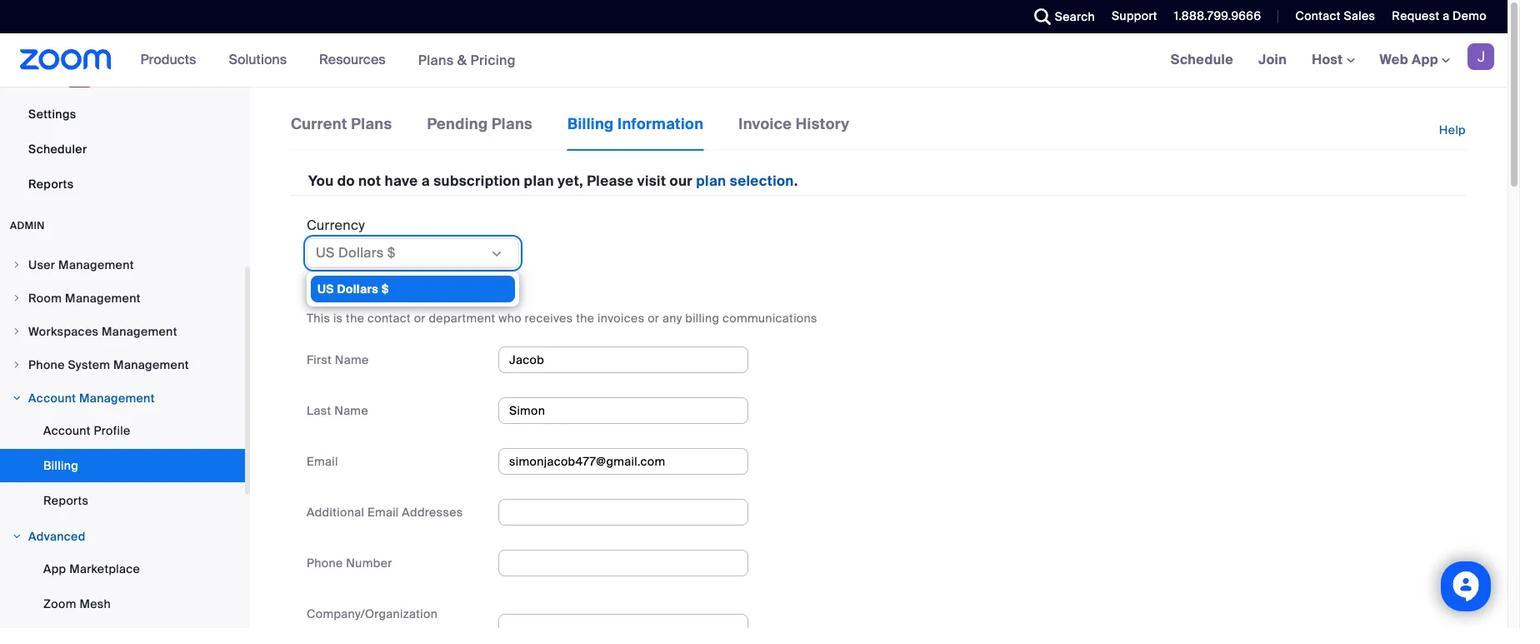 Task type: vqa. For each thing, say whether or not it's contained in the screenshot.
the top the if
no



Task type: describe. For each thing, give the bounding box(es) containing it.
current
[[291, 114, 348, 134]]

web app button
[[1380, 51, 1451, 68]]

pending plans link
[[426, 113, 534, 149]]

help link
[[1440, 113, 1468, 148]]

management for account management
[[79, 391, 155, 406]]

is
[[333, 311, 343, 326]]

information
[[618, 114, 704, 134]]

invoice history
[[739, 114, 850, 134]]

help
[[1440, 123, 1467, 138]]

clips link
[[0, 63, 245, 96]]

selection
[[730, 172, 794, 190]]

phone system management
[[28, 358, 189, 373]]

billing inside account management menu
[[43, 459, 78, 474]]

management for workspaces management
[[102, 324, 177, 339]]

pending plans
[[427, 114, 533, 134]]

2 reports link from the top
[[0, 484, 245, 518]]

.
[[794, 172, 798, 190]]

communications
[[723, 311, 818, 326]]

user
[[28, 258, 55, 273]]

invoices
[[598, 311, 645, 326]]

us dollars $ inside dropdown button
[[316, 244, 396, 262]]

sales
[[1344, 8, 1376, 23]]

right image for phone system management
[[12, 360, 22, 370]]

billing information
[[568, 114, 704, 134]]

user management
[[28, 258, 134, 273]]

invoice
[[739, 114, 792, 134]]

pending
[[427, 114, 488, 134]]

app marketplace link
[[0, 553, 245, 586]]

products button
[[141, 33, 204, 87]]

request a demo
[[1393, 8, 1487, 23]]

resources button
[[319, 33, 393, 87]]

billing contact this is the contact or department who receives the invoices or any billing communications
[[307, 285, 818, 326]]

admin
[[10, 219, 45, 233]]

room management
[[28, 291, 141, 306]]

resources
[[319, 51, 386, 68]]

dollars inside list box
[[337, 282, 379, 297]]

app inside advanced "menu"
[[43, 562, 66, 577]]

1 the from the left
[[346, 311, 365, 326]]

contact inside billing contact this is the contact or department who receives the invoices or any billing communications
[[352, 285, 405, 303]]

scheduler
[[28, 142, 87, 157]]

2 or from the left
[[648, 311, 660, 326]]

not
[[359, 172, 381, 190]]

hide options image
[[490, 248, 504, 261]]

right image for room management
[[12, 293, 22, 303]]

do
[[337, 172, 355, 190]]

this
[[307, 311, 330, 326]]

a inside main content
[[422, 172, 430, 190]]

zoom mesh
[[43, 597, 111, 612]]

yet,
[[558, 172, 584, 190]]

search button
[[1022, 0, 1100, 33]]

settings
[[28, 107, 76, 122]]

first
[[307, 353, 332, 368]]

host button
[[1312, 51, 1355, 68]]

request
[[1393, 8, 1440, 23]]

plans & pricing
[[418, 51, 516, 69]]

join
[[1259, 51, 1287, 68]]

room
[[28, 291, 62, 306]]

account for account management
[[28, 391, 76, 406]]

$ inside dropdown button
[[387, 244, 396, 262]]

phone for phone number
[[307, 556, 343, 571]]

you
[[308, 172, 334, 190]]

us dollars $ list box
[[311, 276, 515, 303]]

0 vertical spatial contact
[[1296, 8, 1341, 23]]

us inside list box
[[318, 282, 334, 297]]

0 vertical spatial a
[[1443, 8, 1450, 23]]

zoom logo image
[[20, 49, 111, 70]]

visit
[[637, 172, 666, 190]]

billing for contact
[[307, 285, 348, 303]]

have
[[385, 172, 418, 190]]

0 vertical spatial email
[[307, 454, 338, 469]]

demo
[[1453, 8, 1487, 23]]

pricing
[[471, 51, 516, 69]]

join link
[[1246, 33, 1300, 87]]

our
[[670, 172, 693, 190]]

addresses
[[402, 505, 463, 520]]

meetings navigation
[[1159, 33, 1508, 88]]

right image for user
[[12, 260, 22, 270]]

first name
[[307, 353, 369, 368]]

app marketplace
[[43, 562, 140, 577]]

current plans
[[291, 114, 392, 134]]

web
[[1380, 51, 1409, 68]]

plan selection link
[[696, 172, 794, 190]]

marketplace
[[69, 562, 140, 577]]

clips
[[28, 72, 57, 87]]

advanced menu
[[0, 553, 245, 629]]

1 plan from the left
[[524, 172, 554, 190]]

zoom mesh link
[[0, 588, 245, 621]]

phone for phone system management
[[28, 358, 65, 373]]



Task type: locate. For each thing, give the bounding box(es) containing it.
us up this
[[318, 282, 334, 297]]

account inside menu item
[[28, 391, 76, 406]]

company/organization
[[307, 607, 438, 629]]

0 horizontal spatial email
[[307, 454, 338, 469]]

0 horizontal spatial billing
[[43, 459, 78, 474]]

phone number
[[307, 556, 392, 571]]

1 horizontal spatial contact
[[1296, 8, 1341, 23]]

billing link
[[0, 449, 245, 483]]

1 horizontal spatial phone
[[307, 556, 343, 571]]

right image inside workspaces management menu item
[[12, 327, 22, 337]]

3 right image from the top
[[12, 532, 22, 542]]

1 vertical spatial billing
[[307, 285, 348, 303]]

1 vertical spatial contact
[[352, 285, 405, 303]]

2 plan from the left
[[696, 172, 727, 190]]

plans for current plans
[[351, 114, 392, 134]]

1 vertical spatial right image
[[12, 360, 22, 370]]

account management menu item
[[0, 383, 245, 414]]

2 name from the top
[[334, 403, 368, 418]]

banner containing products
[[0, 33, 1508, 88]]

0 vertical spatial right image
[[12, 260, 22, 270]]

right image inside room management menu item
[[12, 293, 22, 303]]

reports link down the billing link
[[0, 484, 245, 518]]

us dollars $
[[316, 244, 396, 262], [318, 282, 389, 297]]

or
[[414, 311, 426, 326], [648, 311, 660, 326]]

schedule
[[1171, 51, 1234, 68]]

2 right image from the top
[[12, 360, 22, 370]]

billing up this
[[307, 285, 348, 303]]

1 right image from the top
[[12, 260, 22, 270]]

mesh
[[80, 597, 111, 612]]

reports inside the personal menu menu
[[28, 177, 74, 192]]

management up workspaces management
[[65, 291, 141, 306]]

0 vertical spatial us dollars $
[[316, 244, 396, 262]]

email right additional
[[368, 505, 399, 520]]

name for last name
[[334, 403, 368, 418]]

1 vertical spatial app
[[43, 562, 66, 577]]

1 name from the top
[[335, 353, 369, 368]]

web app
[[1380, 51, 1439, 68]]

1.888.799.9666
[[1175, 8, 1262, 23]]

0 vertical spatial us
[[316, 244, 335, 262]]

management up room management
[[58, 258, 134, 273]]

account management menu
[[0, 414, 245, 519]]

account profile
[[43, 424, 131, 439]]

currency
[[307, 217, 365, 234]]

app down advanced
[[43, 562, 66, 577]]

0 vertical spatial name
[[335, 353, 369, 368]]

1.888.799.9666 button
[[1162, 0, 1266, 33], [1175, 8, 1262, 23]]

history
[[796, 114, 850, 134]]

right image left room
[[12, 293, 22, 303]]

us dollars $ up is on the left of page
[[318, 282, 389, 297]]

the right is on the left of page
[[346, 311, 365, 326]]

scheduler link
[[0, 133, 245, 166]]

main content main content
[[250, 87, 1508, 629]]

email down last
[[307, 454, 338, 469]]

billing down account profile
[[43, 459, 78, 474]]

right image inside user management menu item
[[12, 260, 22, 270]]

name
[[335, 353, 369, 368], [334, 403, 368, 418]]

dollars up is on the left of page
[[337, 282, 379, 297]]

1 horizontal spatial email
[[368, 505, 399, 520]]

contact up contact
[[352, 285, 405, 303]]

us inside dropdown button
[[316, 244, 335, 262]]

advanced menu item
[[0, 521, 245, 553]]

1 vertical spatial phone
[[307, 556, 343, 571]]

1 horizontal spatial plan
[[696, 172, 727, 190]]

dollars down "currency"
[[339, 244, 384, 262]]

1 vertical spatial reports
[[43, 494, 89, 509]]

phone inside "main content" main content
[[307, 556, 343, 571]]

host
[[1312, 51, 1347, 68]]

products
[[141, 51, 196, 68]]

billing information link
[[567, 113, 705, 151]]

1 vertical spatial name
[[334, 403, 368, 418]]

0 horizontal spatial app
[[43, 562, 66, 577]]

billing up please
[[568, 114, 614, 134]]

2 horizontal spatial plans
[[492, 114, 533, 134]]

name right first
[[335, 353, 369, 368]]

invoice history link
[[738, 113, 851, 149]]

phone down workspaces at the left bottom of the page
[[28, 358, 65, 373]]

&
[[457, 51, 467, 69]]

phone left number
[[307, 556, 343, 571]]

0 vertical spatial account
[[28, 391, 76, 406]]

$ up us dollars $ list box
[[387, 244, 396, 262]]

1 vertical spatial right image
[[12, 327, 22, 337]]

or left any
[[648, 311, 660, 326]]

admin menu menu
[[0, 249, 245, 629]]

3 right image from the top
[[12, 394, 22, 404]]

2 right image from the top
[[12, 327, 22, 337]]

1 horizontal spatial the
[[576, 311, 595, 326]]

user management menu item
[[0, 249, 245, 281]]

0 vertical spatial reports link
[[0, 168, 245, 201]]

right image inside the account management menu item
[[12, 394, 22, 404]]

solutions button
[[229, 33, 294, 87]]

contact sales
[[1296, 8, 1376, 23]]

plan left yet,
[[524, 172, 554, 190]]

current plans link
[[290, 113, 393, 149]]

contact sales link
[[1284, 0, 1380, 33], [1296, 8, 1376, 23]]

reports link
[[0, 168, 245, 201], [0, 484, 245, 518]]

0 vertical spatial $
[[387, 244, 396, 262]]

product information navigation
[[128, 33, 529, 88]]

or down us dollars $ list box
[[414, 311, 426, 326]]

right image left workspaces at the left bottom of the page
[[12, 327, 22, 337]]

account inside menu
[[43, 424, 91, 439]]

0 horizontal spatial a
[[422, 172, 430, 190]]

right image
[[12, 260, 22, 270], [12, 327, 22, 337], [12, 532, 22, 542]]

0 vertical spatial dollars
[[339, 244, 384, 262]]

0 horizontal spatial plans
[[351, 114, 392, 134]]

account for account profile
[[43, 424, 91, 439]]

account profile link
[[0, 414, 245, 448]]

0 horizontal spatial plan
[[524, 172, 554, 190]]

1 vertical spatial $
[[382, 282, 389, 297]]

0 vertical spatial right image
[[12, 293, 22, 303]]

1 horizontal spatial billing
[[307, 285, 348, 303]]

profile
[[94, 424, 131, 439]]

you do not have a subscription plan yet, please visit our plan selection .
[[308, 172, 798, 190]]

right image
[[12, 293, 22, 303], [12, 360, 22, 370], [12, 394, 22, 404]]

profile picture image
[[1468, 43, 1495, 70]]

us dollars $ button
[[316, 243, 489, 263]]

account down account management in the left bottom of the page
[[43, 424, 91, 439]]

side navigation navigation
[[0, 0, 250, 629]]

settings link
[[0, 98, 245, 131]]

management up the account management menu item
[[113, 358, 189, 373]]

a right have
[[422, 172, 430, 190]]

the
[[346, 311, 365, 326], [576, 311, 595, 326]]

right image left user on the left top of page
[[12, 260, 22, 270]]

us
[[316, 244, 335, 262], [318, 282, 334, 297]]

1 vertical spatial reports link
[[0, 484, 245, 518]]

management up profile
[[79, 391, 155, 406]]

phone system management menu item
[[0, 349, 245, 381]]

plans right pending
[[492, 114, 533, 134]]

last name
[[307, 403, 368, 418]]

1 horizontal spatial or
[[648, 311, 660, 326]]

$ inside list box
[[382, 282, 389, 297]]

plans left &
[[418, 51, 454, 69]]

0 vertical spatial app
[[1412, 51, 1439, 68]]

0 vertical spatial billing
[[568, 114, 614, 134]]

zoom
[[43, 597, 76, 612]]

workspaces management menu item
[[0, 316, 245, 348]]

reports down 'scheduler'
[[28, 177, 74, 192]]

workspaces
[[28, 324, 99, 339]]

billing
[[686, 311, 720, 326]]

2 the from the left
[[576, 311, 595, 326]]

1 or from the left
[[414, 311, 426, 326]]

right image inside 'phone system management' menu item
[[12, 360, 22, 370]]

reports inside account management menu
[[43, 494, 89, 509]]

0 horizontal spatial or
[[414, 311, 426, 326]]

2 vertical spatial right image
[[12, 394, 22, 404]]

last
[[307, 403, 331, 418]]

please
[[587, 172, 634, 190]]

contact left sales
[[1296, 8, 1341, 23]]

additional email addresses
[[307, 505, 463, 520]]

who
[[499, 311, 522, 326]]

a
[[1443, 8, 1450, 23], [422, 172, 430, 190]]

2 vertical spatial right image
[[12, 532, 22, 542]]

contact
[[368, 311, 411, 326]]

plan right our
[[696, 172, 727, 190]]

management up 'phone system management' menu item at the bottom
[[102, 324, 177, 339]]

plans right current at left top
[[351, 114, 392, 134]]

app
[[1412, 51, 1439, 68], [43, 562, 66, 577]]

system
[[68, 358, 110, 373]]

us dollars $ down "currency"
[[316, 244, 396, 262]]

right image for account management
[[12, 394, 22, 404]]

reports link down scheduler 'link' on the top
[[0, 168, 245, 201]]

billing for information
[[568, 114, 614, 134]]

banner
[[0, 33, 1508, 88]]

department
[[429, 311, 496, 326]]

support
[[1112, 8, 1158, 23]]

search
[[1055, 9, 1096, 24]]

1 vertical spatial a
[[422, 172, 430, 190]]

None text field
[[499, 347, 749, 373], [499, 448, 749, 475], [499, 499, 749, 526], [499, 614, 749, 629], [499, 347, 749, 373], [499, 448, 749, 475], [499, 499, 749, 526], [499, 614, 749, 629]]

account management
[[28, 391, 155, 406]]

1 reports link from the top
[[0, 168, 245, 201]]

the left invoices
[[576, 311, 595, 326]]

0 horizontal spatial phone
[[28, 358, 65, 373]]

right image for workspaces
[[12, 327, 22, 337]]

number
[[346, 556, 392, 571]]

0 horizontal spatial contact
[[352, 285, 405, 303]]

reports up advanced
[[43, 494, 89, 509]]

management for user management
[[58, 258, 134, 273]]

right image inside advanced menu item
[[12, 532, 22, 542]]

plan
[[524, 172, 554, 190], [696, 172, 727, 190]]

any
[[663, 311, 682, 326]]

app right web at the right top of page
[[1412, 51, 1439, 68]]

personal menu menu
[[0, 0, 245, 203]]

1 horizontal spatial a
[[1443, 8, 1450, 23]]

advanced
[[28, 529, 86, 544]]

2 horizontal spatial billing
[[568, 114, 614, 134]]

$ up contact
[[382, 282, 389, 297]]

0 vertical spatial reports
[[28, 177, 74, 192]]

us down "currency"
[[316, 244, 335, 262]]

1 vertical spatial dollars
[[337, 282, 379, 297]]

right image left advanced
[[12, 532, 22, 542]]

dollars inside dropdown button
[[339, 244, 384, 262]]

None text field
[[499, 398, 749, 424], [499, 550, 749, 577], [499, 398, 749, 424], [499, 550, 749, 577]]

1 vertical spatial us dollars $
[[318, 282, 389, 297]]

1 vertical spatial account
[[43, 424, 91, 439]]

schedule link
[[1159, 33, 1246, 87]]

workspaces management
[[28, 324, 177, 339]]

$
[[387, 244, 396, 262], [382, 282, 389, 297]]

phone inside menu item
[[28, 358, 65, 373]]

right image left account management in the left bottom of the page
[[12, 394, 22, 404]]

account
[[28, 391, 76, 406], [43, 424, 91, 439]]

reports
[[28, 177, 74, 192], [43, 494, 89, 509]]

management for room management
[[65, 291, 141, 306]]

1 horizontal spatial app
[[1412, 51, 1439, 68]]

support link
[[1100, 0, 1162, 33], [1112, 8, 1158, 23]]

room management menu item
[[0, 283, 245, 314]]

plans inside product information navigation
[[418, 51, 454, 69]]

us dollars $ inside list box
[[318, 282, 389, 297]]

name right last
[[334, 403, 368, 418]]

1 vertical spatial us
[[318, 282, 334, 297]]

billing inside billing contact this is the contact or department who receives the invoices or any billing communications
[[307, 285, 348, 303]]

request a demo link
[[1380, 0, 1508, 33], [1393, 8, 1487, 23]]

1 horizontal spatial plans
[[418, 51, 454, 69]]

receives
[[525, 311, 573, 326]]

solutions
[[229, 51, 287, 68]]

app inside meetings navigation
[[1412, 51, 1439, 68]]

2 vertical spatial billing
[[43, 459, 78, 474]]

name for first name
[[335, 353, 369, 368]]

additional
[[307, 505, 364, 520]]

1 right image from the top
[[12, 293, 22, 303]]

account up account profile
[[28, 391, 76, 406]]

billing
[[568, 114, 614, 134], [307, 285, 348, 303], [43, 459, 78, 474]]

0 horizontal spatial the
[[346, 311, 365, 326]]

right image left system
[[12, 360, 22, 370]]

1 vertical spatial email
[[368, 505, 399, 520]]

a left demo
[[1443, 8, 1450, 23]]

plans for pending plans
[[492, 114, 533, 134]]

contact
[[1296, 8, 1341, 23], [352, 285, 405, 303]]

0 vertical spatial phone
[[28, 358, 65, 373]]



